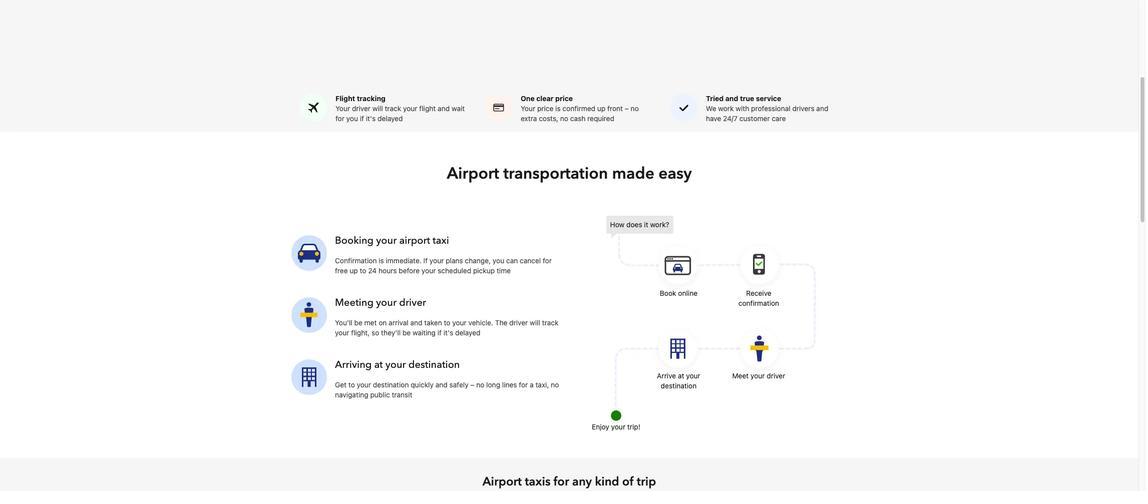 Task type: describe. For each thing, give the bounding box(es) containing it.
flight
[[336, 94, 355, 103]]

work
[[719, 104, 734, 113]]

get to your destination quickly and safely – no long lines for a taxi, no navigating public transit
[[335, 381, 559, 399]]

– inside get to your destination quickly and safely – no long lines for a taxi, no navigating public transit
[[471, 381, 475, 389]]

trip
[[637, 474, 656, 490]]

free
[[335, 267, 348, 275]]

confirmation
[[739, 299, 780, 308]]

they'll
[[381, 329, 401, 337]]

airport transportation made easy
[[447, 163, 692, 185]]

booking your airport taxi
[[335, 234, 449, 247]]

airport for airport transportation made easy
[[447, 163, 500, 185]]

it's inside you'll be met on arrival and taken to your vehicle. the driver will track your flight, so they'll be waiting if it's delayed
[[444, 329, 454, 337]]

meeting your driver
[[335, 296, 426, 310]]

meet your driver
[[733, 372, 786, 380]]

no right front
[[631, 104, 639, 113]]

arriving
[[335, 358, 372, 372]]

before
[[399, 267, 420, 275]]

met
[[365, 319, 377, 327]]

required
[[588, 114, 615, 123]]

one clear price your price is confirmed up front – no extra costs, no cash required
[[521, 94, 639, 123]]

confirmation is immediate. if your plans change, you can cancel for free up to 24 hours before your scheduled pickup time
[[335, 257, 552, 275]]

online
[[679, 289, 698, 298]]

delayed inside flight tracking your driver will track your flight and wait for you if it's delayed
[[378, 114, 403, 123]]

will inside you'll be met on arrival and taken to your vehicle. the driver will track your flight, so they'll be waiting if it's delayed
[[530, 319, 540, 327]]

get
[[335, 381, 347, 389]]

have
[[706, 114, 722, 123]]

you inside confirmation is immediate. if your plans change, you can cancel for free up to 24 hours before your scheduled pickup time
[[493, 257, 505, 265]]

it
[[644, 220, 649, 229]]

tried
[[706, 94, 724, 103]]

0 horizontal spatial price
[[538, 104, 554, 113]]

professional
[[751, 104, 791, 113]]

costs,
[[539, 114, 559, 123]]

arrive
[[657, 372, 676, 380]]

trip!
[[628, 423, 641, 431]]

arriving at your destination
[[335, 358, 460, 372]]

booking airport taxi image for meeting your driver
[[292, 297, 327, 333]]

driver inside flight tracking your driver will track your flight and wait for you if it's delayed
[[352, 104, 371, 113]]

you inside flight tracking your driver will track your flight and wait for you if it's delayed
[[347, 114, 358, 123]]

your left vehicle.
[[453, 319, 467, 327]]

your down you'll
[[335, 329, 349, 337]]

clear
[[537, 94, 554, 103]]

taxi,
[[536, 381, 549, 389]]

your right 'meet'
[[751, 372, 765, 380]]

transportation
[[504, 163, 608, 185]]

airport taxis for any kind of trip
[[483, 474, 656, 490]]

how
[[610, 220, 625, 229]]

navigating
[[335, 391, 369, 399]]

flight,
[[351, 329, 370, 337]]

and inside flight tracking your driver will track your flight and wait for you if it's delayed
[[438, 104, 450, 113]]

is inside one clear price your price is confirmed up front – no extra costs, no cash required
[[556, 104, 561, 113]]

tried and true service we work with professional drivers and have 24/7 customer care
[[706, 94, 829, 123]]

public
[[370, 391, 390, 399]]

driver up arrival
[[399, 296, 426, 310]]

at for arriving
[[374, 358, 383, 372]]

for inside confirmation is immediate. if your plans change, you can cancel for free up to 24 hours before your scheduled pickup time
[[543, 257, 552, 265]]

meeting
[[335, 296, 374, 310]]

your up transit
[[386, 358, 406, 372]]

lines
[[502, 381, 517, 389]]

driver right 'meet'
[[767, 372, 786, 380]]

your inside flight tracking your driver will track your flight and wait for you if it's delayed
[[336, 104, 350, 113]]

0 vertical spatial price
[[556, 94, 573, 103]]

for inside get to your destination quickly and safely – no long lines for a taxi, no navigating public transit
[[519, 381, 528, 389]]

track inside you'll be met on arrival and taken to your vehicle. the driver will track your flight, so they'll be waiting if it's delayed
[[542, 319, 559, 327]]

transit
[[392, 391, 413, 399]]

is inside confirmation is immediate. if your plans change, you can cancel for free up to 24 hours before your scheduled pickup time
[[379, 257, 384, 265]]

for left any
[[554, 474, 569, 490]]

arrive at your destination
[[657, 372, 701, 390]]

cash
[[571, 114, 586, 123]]

if inside flight tracking your driver will track your flight and wait for you if it's delayed
[[360, 114, 364, 123]]

long
[[487, 381, 501, 389]]

it's inside flight tracking your driver will track your flight and wait for you if it's delayed
[[366, 114, 376, 123]]

receive
[[747, 289, 772, 298]]

front
[[608, 104, 623, 113]]

your inside arrive at your destination
[[686, 372, 701, 380]]

can
[[506, 257, 518, 265]]

safely
[[450, 381, 469, 389]]

receive confirmation
[[739, 289, 780, 308]]

waiting
[[413, 329, 436, 337]]

any
[[572, 474, 592, 490]]

meet
[[733, 372, 749, 380]]

we
[[706, 104, 717, 113]]

quickly
[[411, 381, 434, 389]]

flight tracking your driver will track your flight and wait for you if it's delayed
[[336, 94, 465, 123]]

and inside you'll be met on arrival and taken to your vehicle. the driver will track your flight, so they'll be waiting if it's delayed
[[411, 319, 423, 327]]

no left cash
[[561, 114, 569, 123]]

care
[[772, 114, 786, 123]]



Task type: vqa. For each thing, say whether or not it's contained in the screenshot.
Mon 25 Dec
no



Task type: locate. For each thing, give the bounding box(es) containing it.
be down arrival
[[403, 329, 411, 337]]

tracking
[[357, 94, 386, 103]]

0 horizontal spatial –
[[471, 381, 475, 389]]

customer
[[740, 114, 770, 123]]

your inside get to your destination quickly and safely – no long lines for a taxi, no navigating public transit
[[357, 381, 371, 389]]

wait
[[452, 104, 465, 113]]

it's down tracking
[[366, 114, 376, 123]]

and inside get to your destination quickly and safely – no long lines for a taxi, no navigating public transit
[[436, 381, 448, 389]]

1 horizontal spatial –
[[625, 104, 629, 113]]

plans
[[446, 257, 463, 265]]

you'll be met on arrival and taken to your vehicle. the driver will track your flight, so they'll be waiting if it's delayed
[[335, 319, 559, 337]]

destination for arrive at your destination
[[661, 382, 697, 390]]

will inside flight tracking your driver will track your flight and wait for you if it's delayed
[[373, 104, 383, 113]]

1 vertical spatial you
[[493, 257, 505, 265]]

how does it work?
[[610, 220, 670, 229]]

no
[[631, 104, 639, 113], [561, 114, 569, 123], [477, 381, 485, 389], [551, 381, 559, 389]]

0 vertical spatial –
[[625, 104, 629, 113]]

drivers
[[793, 104, 815, 113]]

0 vertical spatial to
[[360, 267, 366, 275]]

track down tracking
[[385, 104, 401, 113]]

1 vertical spatial if
[[438, 329, 442, 337]]

immediate.
[[386, 257, 422, 265]]

1 your from the left
[[336, 104, 350, 113]]

0 vertical spatial will
[[373, 104, 383, 113]]

1 vertical spatial is
[[379, 257, 384, 265]]

easy
[[659, 163, 692, 185]]

booking
[[335, 234, 374, 247]]

your up on
[[376, 296, 397, 310]]

and left wait in the left top of the page
[[438, 104, 450, 113]]

–
[[625, 104, 629, 113], [471, 381, 475, 389]]

0 vertical spatial you
[[347, 114, 358, 123]]

your
[[336, 104, 350, 113], [521, 104, 536, 113]]

1 horizontal spatial if
[[438, 329, 442, 337]]

track inside flight tracking your driver will track your flight and wait for you if it's delayed
[[385, 104, 401, 113]]

24/7
[[723, 114, 738, 123]]

will right the
[[530, 319, 540, 327]]

taxi
[[433, 234, 449, 247]]

flight
[[419, 104, 436, 113]]

of
[[623, 474, 634, 490]]

delayed down vehicle.
[[455, 329, 481, 337]]

will down tracking
[[373, 104, 383, 113]]

to up navigating
[[349, 381, 355, 389]]

at
[[374, 358, 383, 372], [678, 372, 685, 380]]

destination for arriving at your destination
[[409, 358, 460, 372]]

0 horizontal spatial track
[[385, 104, 401, 113]]

up inside one clear price your price is confirmed up front – no extra costs, no cash required
[[598, 104, 606, 113]]

book online
[[660, 289, 698, 298]]

your right arrive
[[686, 372, 701, 380]]

you down 'flight'
[[347, 114, 358, 123]]

up
[[598, 104, 606, 113], [350, 267, 358, 275]]

2 vertical spatial to
[[349, 381, 355, 389]]

driver inside you'll be met on arrival and taken to your vehicle. the driver will track your flight, so they'll be waiting if it's delayed
[[510, 319, 528, 327]]

airport
[[447, 163, 500, 185], [483, 474, 522, 490]]

0 vertical spatial delayed
[[378, 114, 403, 123]]

1 horizontal spatial at
[[678, 372, 685, 380]]

0 horizontal spatial will
[[373, 104, 383, 113]]

to right taken
[[444, 319, 451, 327]]

a
[[530, 381, 534, 389]]

it's right "waiting"
[[444, 329, 454, 337]]

your inside flight tracking your driver will track your flight and wait for you if it's delayed
[[403, 104, 418, 113]]

true
[[740, 94, 755, 103]]

made
[[612, 163, 655, 185]]

and left safely
[[436, 381, 448, 389]]

0 vertical spatial is
[[556, 104, 561, 113]]

1 horizontal spatial price
[[556, 94, 573, 103]]

is up hours
[[379, 257, 384, 265]]

and right drivers
[[817, 104, 829, 113]]

to left 24
[[360, 267, 366, 275]]

you'll
[[335, 319, 353, 327]]

airport for airport taxis for any kind of trip
[[483, 474, 522, 490]]

to
[[360, 267, 366, 275], [444, 319, 451, 327], [349, 381, 355, 389]]

1 horizontal spatial to
[[360, 267, 366, 275]]

up down confirmation
[[350, 267, 358, 275]]

change,
[[465, 257, 491, 265]]

to inside get to your destination quickly and safely – no long lines for a taxi, no navigating public transit
[[349, 381, 355, 389]]

1 horizontal spatial be
[[403, 329, 411, 337]]

0 vertical spatial it's
[[366, 114, 376, 123]]

you
[[347, 114, 358, 123], [493, 257, 505, 265]]

your left flight
[[403, 104, 418, 113]]

you up time
[[493, 257, 505, 265]]

driver down tracking
[[352, 104, 371, 113]]

track right the
[[542, 319, 559, 327]]

1 horizontal spatial you
[[493, 257, 505, 265]]

1 vertical spatial will
[[530, 319, 540, 327]]

work?
[[650, 220, 670, 229]]

1 vertical spatial up
[[350, 267, 358, 275]]

0 horizontal spatial at
[[374, 358, 383, 372]]

enjoy
[[592, 423, 610, 431]]

destination up quickly at the left bottom of the page
[[409, 358, 460, 372]]

no right taxi,
[[551, 381, 559, 389]]

for left a
[[519, 381, 528, 389]]

– right safely
[[471, 381, 475, 389]]

confirmed
[[563, 104, 596, 113]]

– right front
[[625, 104, 629, 113]]

your down one at the left top of the page
[[521, 104, 536, 113]]

to inside confirmation is immediate. if your plans change, you can cancel for free up to 24 hours before your scheduled pickup time
[[360, 267, 366, 275]]

on
[[379, 319, 387, 327]]

0 horizontal spatial is
[[379, 257, 384, 265]]

confirmation
[[335, 257, 377, 265]]

driver
[[352, 104, 371, 113], [399, 296, 426, 310], [510, 319, 528, 327], [767, 372, 786, 380]]

so
[[372, 329, 379, 337]]

0 vertical spatial airport
[[447, 163, 500, 185]]

cancel
[[520, 257, 541, 265]]

destination inside arrive at your destination
[[661, 382, 697, 390]]

1 vertical spatial airport
[[483, 474, 522, 490]]

1 vertical spatial track
[[542, 319, 559, 327]]

if down tracking
[[360, 114, 364, 123]]

scheduled
[[438, 267, 471, 275]]

it's
[[366, 114, 376, 123], [444, 329, 454, 337]]

extra
[[521, 114, 537, 123]]

destination for get to your destination quickly and safely – no long lines for a taxi, no navigating public transit
[[373, 381, 409, 389]]

0 vertical spatial be
[[354, 319, 363, 327]]

0 vertical spatial if
[[360, 114, 364, 123]]

be
[[354, 319, 363, 327], [403, 329, 411, 337]]

– inside one clear price your price is confirmed up front – no extra costs, no cash required
[[625, 104, 629, 113]]

at for arrive
[[678, 372, 685, 380]]

booking airport taxi image for arriving at your destination
[[292, 359, 327, 395]]

if
[[360, 114, 364, 123], [438, 329, 442, 337]]

your down 'flight'
[[336, 104, 350, 113]]

0 horizontal spatial to
[[349, 381, 355, 389]]

destination down arrive
[[661, 382, 697, 390]]

1 vertical spatial –
[[471, 381, 475, 389]]

0 horizontal spatial be
[[354, 319, 363, 327]]

if down taken
[[438, 329, 442, 337]]

1 vertical spatial to
[[444, 319, 451, 327]]

your
[[403, 104, 418, 113], [376, 234, 397, 247], [430, 257, 444, 265], [422, 267, 436, 275], [376, 296, 397, 310], [453, 319, 467, 327], [335, 329, 349, 337], [386, 358, 406, 372], [686, 372, 701, 380], [751, 372, 765, 380], [357, 381, 371, 389], [611, 423, 626, 431]]

taken
[[424, 319, 442, 327]]

price down clear
[[538, 104, 554, 113]]

for inside flight tracking your driver will track your flight and wait for you if it's delayed
[[336, 114, 345, 123]]

0 vertical spatial up
[[598, 104, 606, 113]]

be up the flight,
[[354, 319, 363, 327]]

0 horizontal spatial it's
[[366, 114, 376, 123]]

if
[[424, 257, 428, 265]]

delayed inside you'll be met on arrival and taken to your vehicle. the driver will track your flight, so they'll be waiting if it's delayed
[[455, 329, 481, 337]]

vehicle.
[[469, 319, 493, 327]]

1 horizontal spatial will
[[530, 319, 540, 327]]

destination up public
[[373, 381, 409, 389]]

for right cancel
[[543, 257, 552, 265]]

and
[[726, 94, 739, 103], [438, 104, 450, 113], [817, 104, 829, 113], [411, 319, 423, 327], [436, 381, 448, 389]]

1 horizontal spatial is
[[556, 104, 561, 113]]

1 horizontal spatial your
[[521, 104, 536, 113]]

taxis
[[525, 474, 551, 490]]

with
[[736, 104, 750, 113]]

price
[[556, 94, 573, 103], [538, 104, 554, 113]]

arrival
[[389, 319, 409, 327]]

0 horizontal spatial your
[[336, 104, 350, 113]]

for down 'flight'
[[336, 114, 345, 123]]

24
[[368, 267, 377, 275]]

your left trip!
[[611, 423, 626, 431]]

1 horizontal spatial up
[[598, 104, 606, 113]]

delayed down tracking
[[378, 114, 403, 123]]

at inside arrive at your destination
[[678, 372, 685, 380]]

your up navigating
[[357, 381, 371, 389]]

up up required
[[598, 104, 606, 113]]

airport
[[399, 234, 430, 247]]

pickup
[[473, 267, 495, 275]]

enjoy your trip!
[[592, 423, 641, 431]]

1 horizontal spatial track
[[542, 319, 559, 327]]

is
[[556, 104, 561, 113], [379, 257, 384, 265]]

1 horizontal spatial delayed
[[455, 329, 481, 337]]

1 vertical spatial it's
[[444, 329, 454, 337]]

0 horizontal spatial delayed
[[378, 114, 403, 123]]

at right arrive
[[678, 372, 685, 380]]

2 your from the left
[[521, 104, 536, 113]]

1 vertical spatial price
[[538, 104, 554, 113]]

booking airport taxi image for booking your airport taxi
[[292, 235, 327, 271]]

0 horizontal spatial you
[[347, 114, 358, 123]]

and up "waiting"
[[411, 319, 423, 327]]

your up the immediate.
[[376, 234, 397, 247]]

is up costs,
[[556, 104, 561, 113]]

1 vertical spatial delayed
[[455, 329, 481, 337]]

up inside confirmation is immediate. if your plans change, you can cancel for free up to 24 hours before your scheduled pickup time
[[350, 267, 358, 275]]

one
[[521, 94, 535, 103]]

1 horizontal spatial it's
[[444, 329, 454, 337]]

to inside you'll be met on arrival and taken to your vehicle. the driver will track your flight, so they'll be waiting if it's delayed
[[444, 319, 451, 327]]

book
[[660, 289, 677, 298]]

price up confirmed
[[556, 94, 573, 103]]

does
[[627, 220, 643, 229]]

0 horizontal spatial up
[[350, 267, 358, 275]]

will
[[373, 104, 383, 113], [530, 319, 540, 327]]

kind
[[595, 474, 620, 490]]

destination inside get to your destination quickly and safely – no long lines for a taxi, no navigating public transit
[[373, 381, 409, 389]]

if inside you'll be met on arrival and taken to your vehicle. the driver will track your flight, so they'll be waiting if it's delayed
[[438, 329, 442, 337]]

0 horizontal spatial if
[[360, 114, 364, 123]]

at right "arriving"
[[374, 358, 383, 372]]

time
[[497, 267, 511, 275]]

booking airport taxi image
[[606, 216, 817, 426], [292, 235, 327, 271], [292, 297, 327, 333], [292, 359, 327, 395]]

service
[[756, 94, 782, 103]]

your down if
[[422, 267, 436, 275]]

1 vertical spatial be
[[403, 329, 411, 337]]

your inside one clear price your price is confirmed up front – no extra costs, no cash required
[[521, 104, 536, 113]]

no left long
[[477, 381, 485, 389]]

driver right the
[[510, 319, 528, 327]]

and up work
[[726, 94, 739, 103]]

your right if
[[430, 257, 444, 265]]

hours
[[379, 267, 397, 275]]

0 vertical spatial track
[[385, 104, 401, 113]]

2 horizontal spatial to
[[444, 319, 451, 327]]

the
[[495, 319, 508, 327]]



